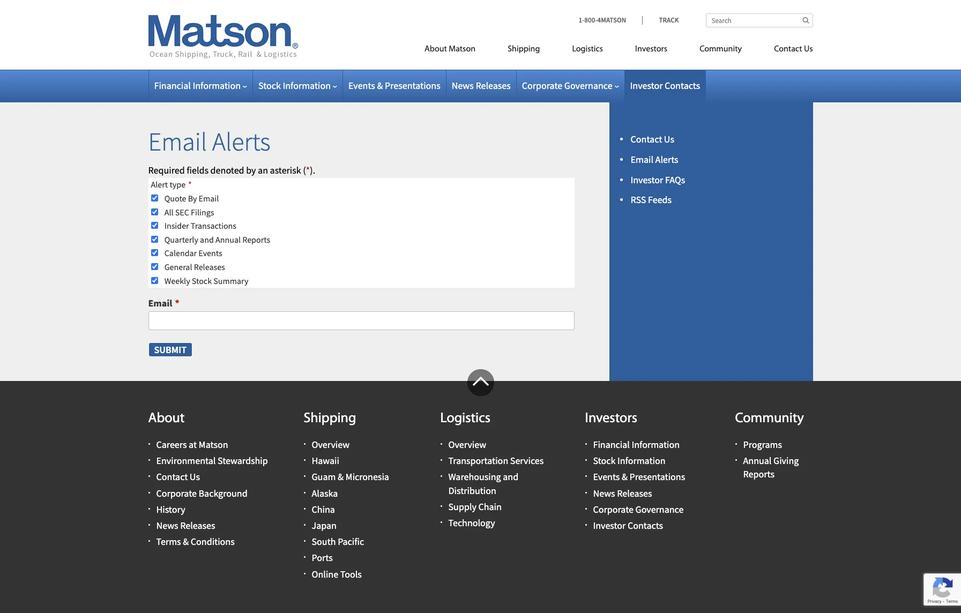Task type: describe. For each thing, give the bounding box(es) containing it.
1 horizontal spatial news
[[452, 79, 474, 92]]

denoted
[[211, 164, 244, 176]]

guam & micronesia link
[[312, 471, 389, 484]]

by
[[188, 193, 197, 204]]

distribution
[[449, 485, 497, 497]]

calendar
[[165, 248, 197, 259]]

1 vertical spatial investors
[[585, 412, 638, 426]]

china link
[[312, 504, 335, 516]]

back to top image
[[467, 370, 494, 396]]

technology link
[[449, 517, 495, 529]]

news releases
[[452, 79, 511, 92]]

1-
[[579, 16, 585, 25]]

stewardship
[[218, 455, 268, 467]]

filings
[[191, 207, 214, 218]]

required fields denoted by an asterisk (
[[148, 164, 306, 176]]

investor faqs
[[631, 174, 686, 186]]

faqs
[[666, 174, 686, 186]]

& inside careers at matson environmental stewardship contact us corporate background history news releases terms & conditions
[[183, 536, 189, 548]]

).
[[310, 164, 316, 176]]

giving
[[774, 455, 799, 467]]

1 horizontal spatial email alerts
[[631, 153, 679, 166]]

and inside overview transportation services warehousing and distribution supply chain technology
[[503, 471, 519, 484]]

stock information link for events & presentations 'link' corresponding to topmost 'investor contacts' link
[[259, 79, 337, 92]]

stock inside "financial information stock information events & presentations news releases corporate governance investor contacts"
[[594, 455, 616, 467]]

information for financial information stock information events & presentations news releases corporate governance investor contacts
[[632, 439, 680, 451]]

0 horizontal spatial events
[[199, 248, 222, 259]]

insider transactions
[[165, 221, 237, 231]]

email up the filings
[[199, 193, 219, 204]]

fields
[[187, 164, 209, 176]]

hawaii
[[312, 455, 340, 467]]

1-800-4matson link
[[579, 16, 643, 25]]

alaska
[[312, 487, 338, 500]]

releases inside careers at matson environmental stewardship contact us corporate background history news releases terms & conditions
[[180, 520, 215, 532]]

summary
[[214, 275, 249, 286]]

south pacific link
[[312, 536, 364, 548]]

email up required
[[148, 126, 207, 158]]

us inside careers at matson environmental stewardship contact us corporate background history news releases terms & conditions
[[190, 471, 200, 484]]

0 vertical spatial and
[[200, 234, 214, 245]]

Quarterly and Annual Reports checkbox
[[151, 236, 158, 243]]

reports for programs annual giving reports
[[744, 469, 775, 481]]

japan
[[312, 520, 337, 532]]

insider
[[165, 221, 189, 231]]

corporate inside careers at matson environmental stewardship contact us corporate background history news releases terms & conditions
[[156, 487, 197, 500]]

chain
[[479, 501, 502, 513]]

ports link
[[312, 552, 333, 565]]

feeds
[[649, 194, 672, 206]]

ports
[[312, 552, 333, 565]]

Insider Transactions checkbox
[[151, 222, 158, 229]]

financial for financial information
[[154, 79, 191, 92]]

programs
[[744, 439, 783, 451]]

programs annual giving reports
[[744, 439, 799, 481]]

financial information
[[154, 79, 241, 92]]

overview link for shipping
[[312, 439, 350, 451]]

guam
[[312, 471, 336, 484]]

0 horizontal spatial presentations
[[385, 79, 441, 92]]

alaska link
[[312, 487, 338, 500]]

by
[[246, 164, 256, 176]]

careers at matson environmental stewardship contact us corporate background history news releases terms & conditions
[[156, 439, 268, 548]]

terms & conditions link
[[156, 536, 235, 548]]

annual inside programs annual giving reports
[[744, 455, 772, 467]]

overview hawaii guam & micronesia alaska china japan south pacific ports online tools
[[312, 439, 389, 581]]

overview link for logistics
[[449, 439, 487, 451]]

all sec filings
[[165, 207, 214, 218]]

warehousing
[[449, 471, 501, 484]]

corporate background link
[[156, 487, 248, 500]]

warehousing and distribution link
[[449, 471, 519, 497]]

hawaii link
[[312, 455, 340, 467]]

2 vertical spatial contact us link
[[156, 471, 200, 484]]

environmental
[[156, 455, 216, 467]]

transportation services link
[[449, 455, 544, 467]]

& inside "financial information stock information events & presentations news releases corporate governance investor contacts"
[[622, 471, 628, 484]]

0 horizontal spatial stock
[[192, 275, 212, 286]]

0 vertical spatial corporate
[[522, 79, 563, 92]]

2 vertical spatial news releases link
[[156, 520, 215, 532]]

at
[[189, 439, 197, 451]]

investor for investor contacts
[[631, 79, 663, 92]]

careers at matson link
[[156, 439, 228, 451]]

news releases link for events & presentations 'link' related to the bottom 'investor contacts' link
[[594, 487, 653, 500]]

weekly
[[165, 275, 190, 286]]

programs link
[[744, 439, 783, 451]]

china
[[312, 504, 335, 516]]

corporate inside "financial information stock information events & presentations news releases corporate governance investor contacts"
[[594, 504, 634, 516]]

0 horizontal spatial logistics
[[441, 412, 491, 426]]

1-800-4matson
[[579, 16, 627, 25]]

rss
[[631, 194, 647, 206]]

Calendar Events checkbox
[[151, 250, 158, 257]]

stock information link for events & presentations 'link' related to the bottom 'investor contacts' link
[[594, 455, 666, 467]]

all
[[165, 207, 174, 218]]

alert type
[[151, 179, 186, 190]]

sec
[[175, 207, 189, 218]]

events & presentations link for topmost 'investor contacts' link
[[349, 79, 441, 92]]

investor inside "financial information stock information events & presentations news releases corporate governance investor contacts"
[[594, 520, 626, 532]]

technology
[[449, 517, 495, 529]]

japan link
[[312, 520, 337, 532]]

1 horizontal spatial alerts
[[656, 153, 679, 166]]

services
[[511, 455, 544, 467]]

quarterly
[[165, 234, 198, 245]]

Weekly Stock Summary checkbox
[[151, 277, 158, 284]]

corporate governance link for events & presentations 'link' related to the bottom 'investor contacts' link's news releases link
[[594, 504, 684, 516]]

0 vertical spatial annual
[[216, 234, 241, 245]]

0 horizontal spatial email alerts
[[148, 126, 271, 158]]

1 vertical spatial investor contacts link
[[594, 520, 664, 532]]

alert
[[151, 179, 168, 190]]

about matson
[[425, 45, 476, 54]]

about matson link
[[409, 40, 492, 62]]

1 horizontal spatial us
[[665, 133, 675, 145]]

required
[[148, 164, 185, 176]]

rss feeds link
[[631, 194, 672, 206]]

us inside top menu navigation
[[805, 45, 813, 54]]

presentations inside "financial information stock information events & presentations news releases corporate governance investor contacts"
[[630, 471, 686, 484]]

an
[[258, 164, 268, 176]]

financial for financial information stock information events & presentations news releases corporate governance investor contacts
[[594, 439, 630, 451]]

events inside "financial information stock information events & presentations news releases corporate governance investor contacts"
[[594, 471, 620, 484]]

background
[[199, 487, 248, 500]]

contacts inside "financial information stock information events & presentations news releases corporate governance investor contacts"
[[628, 520, 664, 532]]

environmental stewardship link
[[156, 455, 268, 467]]

track
[[659, 16, 679, 25]]

tools
[[340, 568, 362, 581]]

general releases
[[165, 262, 225, 272]]

email down weekly stock summary checkbox
[[148, 297, 172, 310]]

contact inside top menu navigation
[[775, 45, 803, 54]]

annual giving reports link
[[744, 455, 799, 481]]

logistics inside logistics link
[[573, 45, 603, 54]]

0 horizontal spatial contact us
[[631, 133, 675, 145]]

investor contacts
[[631, 79, 701, 92]]

governance inside "financial information stock information events & presentations news releases corporate governance investor contacts"
[[636, 504, 684, 516]]

(
[[303, 164, 306, 176]]

Search search field
[[706, 13, 813, 27]]

0 vertical spatial stock
[[259, 79, 281, 92]]

1 vertical spatial community
[[736, 412, 805, 426]]

matson inside top menu navigation
[[449, 45, 476, 54]]

overview for hawaii
[[312, 439, 350, 451]]

General Releases checkbox
[[151, 263, 158, 270]]

1 horizontal spatial contacts
[[665, 79, 701, 92]]

financial information stock information events & presentations news releases corporate governance investor contacts
[[594, 439, 686, 532]]

investors link
[[620, 40, 684, 62]]



Task type: vqa. For each thing, say whether or not it's contained in the screenshot.
the inside the How do I change my mailing address, replace lost stock certificates, change the name on my stock certificate or transfer ownership?
no



Task type: locate. For each thing, give the bounding box(es) containing it.
corporate governance
[[522, 79, 613, 92]]

information
[[193, 79, 241, 92], [283, 79, 331, 92], [632, 439, 680, 451], [618, 455, 666, 467]]

footer
[[0, 370, 962, 614]]

1 horizontal spatial about
[[425, 45, 447, 54]]

quarterly and annual reports
[[165, 234, 270, 245]]

1 horizontal spatial annual
[[744, 455, 772, 467]]

community down search search field
[[700, 45, 742, 54]]

shipping
[[508, 45, 540, 54], [304, 412, 356, 426]]

email
[[148, 126, 207, 158], [631, 153, 654, 166], [199, 193, 219, 204], [148, 297, 172, 310]]

0 horizontal spatial about
[[148, 412, 185, 426]]

None submit
[[148, 343, 193, 357]]

corporate governance link
[[522, 79, 619, 92], [594, 504, 684, 516]]

1 overview link from the left
[[312, 439, 350, 451]]

1 horizontal spatial contact
[[631, 133, 663, 145]]

type
[[170, 179, 186, 190]]

overview inside overview hawaii guam & micronesia alaska china japan south pacific ports online tools
[[312, 439, 350, 451]]

investor
[[631, 79, 663, 92], [631, 174, 664, 186], [594, 520, 626, 532]]

0 vertical spatial financial
[[154, 79, 191, 92]]

about inside top menu navigation
[[425, 45, 447, 54]]

1 horizontal spatial contact us link
[[631, 133, 675, 145]]

email alerts
[[148, 126, 271, 158], [631, 153, 679, 166]]

0 vertical spatial news releases link
[[452, 79, 511, 92]]

overview for transportation
[[449, 439, 487, 451]]

1 vertical spatial stock
[[192, 275, 212, 286]]

conditions
[[191, 536, 235, 548]]

news releases link
[[452, 79, 511, 92], [594, 487, 653, 500], [156, 520, 215, 532]]

All SEC Filings checkbox
[[151, 208, 158, 215]]

2 vertical spatial investor
[[594, 520, 626, 532]]

email alerts up investor faqs
[[631, 153, 679, 166]]

0 horizontal spatial annual
[[216, 234, 241, 245]]

1 horizontal spatial logistics
[[573, 45, 603, 54]]

contact inside careers at matson environmental stewardship contact us corporate background history news releases terms & conditions
[[156, 471, 188, 484]]

1 horizontal spatial events & presentations link
[[594, 471, 686, 484]]

investors inside top menu navigation
[[636, 45, 668, 54]]

overview
[[312, 439, 350, 451], [449, 439, 487, 451]]

contacts
[[665, 79, 701, 92], [628, 520, 664, 532]]

about for about
[[148, 412, 185, 426]]

and
[[200, 234, 214, 245], [503, 471, 519, 484]]

reports inside programs annual giving reports
[[744, 469, 775, 481]]

1 vertical spatial corporate
[[156, 487, 197, 500]]

2 horizontal spatial news releases link
[[594, 487, 653, 500]]

top menu navigation
[[377, 40, 813, 62]]

2 horizontal spatial us
[[805, 45, 813, 54]]

None search field
[[706, 13, 813, 27]]

1 vertical spatial news
[[594, 487, 616, 500]]

matson up news releases
[[449, 45, 476, 54]]

news releases link for events & presentations 'link' corresponding to topmost 'investor contacts' link
[[452, 79, 511, 92]]

contact us inside top menu navigation
[[775, 45, 813, 54]]

2 vertical spatial corporate
[[594, 504, 634, 516]]

1 vertical spatial and
[[503, 471, 519, 484]]

information for financial information
[[193, 79, 241, 92]]

overview link up hawaii link in the bottom left of the page
[[312, 439, 350, 451]]

0 horizontal spatial alerts
[[212, 126, 271, 158]]

footer containing about
[[0, 370, 962, 614]]

matson inside careers at matson environmental stewardship contact us corporate background history news releases terms & conditions
[[199, 439, 228, 451]]

community inside top menu navigation
[[700, 45, 742, 54]]

south
[[312, 536, 336, 548]]

1 vertical spatial contacts
[[628, 520, 664, 532]]

overview transportation services warehousing and distribution supply chain technology
[[449, 439, 544, 529]]

contact us link
[[759, 40, 813, 62], [631, 133, 675, 145], [156, 471, 200, 484]]

1 horizontal spatial shipping
[[508, 45, 540, 54]]

0 horizontal spatial overview
[[312, 439, 350, 451]]

reports down programs
[[744, 469, 775, 481]]

1 horizontal spatial news releases link
[[452, 79, 511, 92]]

track link
[[643, 16, 679, 25]]

micronesia
[[346, 471, 389, 484]]

0 vertical spatial investor
[[631, 79, 663, 92]]

stock
[[259, 79, 281, 92], [192, 275, 212, 286], [594, 455, 616, 467]]

2 vertical spatial contact
[[156, 471, 188, 484]]

1 horizontal spatial financial information link
[[594, 439, 680, 451]]

overview up transportation
[[449, 439, 487, 451]]

logistics link
[[556, 40, 620, 62]]

1 vertical spatial shipping
[[304, 412, 356, 426]]

us
[[805, 45, 813, 54], [665, 133, 675, 145], [190, 471, 200, 484]]

1 vertical spatial annual
[[744, 455, 772, 467]]

1 vertical spatial us
[[665, 133, 675, 145]]

logistics down 800-
[[573, 45, 603, 54]]

quote by email
[[165, 193, 219, 204]]

1 vertical spatial reports
[[744, 469, 775, 481]]

search image
[[803, 17, 810, 24]]

email alerts up fields
[[148, 126, 271, 158]]

2 vertical spatial us
[[190, 471, 200, 484]]

alerts up by on the top
[[212, 126, 271, 158]]

0 horizontal spatial news releases link
[[156, 520, 215, 532]]

0 horizontal spatial shipping
[[304, 412, 356, 426]]

reports for quarterly and annual reports
[[243, 234, 270, 245]]

overview inside overview transportation services warehousing and distribution supply chain technology
[[449, 439, 487, 451]]

logistics down back to top image
[[441, 412, 491, 426]]

us up corporate background 'link'
[[190, 471, 200, 484]]

1 horizontal spatial events
[[349, 79, 375, 92]]

1 vertical spatial contact
[[631, 133, 663, 145]]

reports up summary
[[243, 234, 270, 245]]

0 horizontal spatial us
[[190, 471, 200, 484]]

0 horizontal spatial contact us link
[[156, 471, 200, 484]]

email alerts link
[[631, 153, 679, 166]]

1 vertical spatial investor
[[631, 174, 664, 186]]

terms
[[156, 536, 181, 548]]

1 vertical spatial stock information link
[[594, 455, 666, 467]]

financial information link for events & presentations 'link' corresponding to topmost 'investor contacts' link
[[154, 79, 247, 92]]

contact us link up email alerts link
[[631, 133, 675, 145]]

1 horizontal spatial matson
[[449, 45, 476, 54]]

&
[[377, 79, 383, 92], [338, 471, 344, 484], [622, 471, 628, 484], [183, 536, 189, 548]]

alerts
[[212, 126, 271, 158], [656, 153, 679, 166]]

1 vertical spatial contact us link
[[631, 133, 675, 145]]

community up programs link
[[736, 412, 805, 426]]

1 vertical spatial events & presentations link
[[594, 471, 686, 484]]

releases
[[476, 79, 511, 92], [194, 262, 225, 272], [618, 487, 653, 500], [180, 520, 215, 532]]

contact us link down "environmental"
[[156, 471, 200, 484]]

and down insider transactions
[[200, 234, 214, 245]]

history
[[156, 504, 185, 516]]

contact us link down the "search" icon
[[759, 40, 813, 62]]

presentations
[[385, 79, 441, 92], [630, 471, 686, 484]]

0 horizontal spatial matson
[[199, 439, 228, 451]]

2 overview from the left
[[449, 439, 487, 451]]

Quote By Email checkbox
[[151, 195, 158, 202]]

and down transportation services link at bottom
[[503, 471, 519, 484]]

0 vertical spatial about
[[425, 45, 447, 54]]

annual down programs
[[744, 455, 772, 467]]

0 vertical spatial events
[[349, 79, 375, 92]]

2 horizontal spatial news
[[594, 487, 616, 500]]

quote
[[165, 193, 186, 204]]

matson image
[[148, 15, 299, 59]]

shipping inside shipping link
[[508, 45, 540, 54]]

0 horizontal spatial governance
[[565, 79, 613, 92]]

corporate
[[522, 79, 563, 92], [156, 487, 197, 500], [594, 504, 634, 516]]

pacific
[[338, 536, 364, 548]]

2 horizontal spatial contact us link
[[759, 40, 813, 62]]

0 horizontal spatial corporate
[[156, 487, 197, 500]]

0 vertical spatial us
[[805, 45, 813, 54]]

0 vertical spatial stock information link
[[259, 79, 337, 92]]

1 vertical spatial about
[[148, 412, 185, 426]]

supply
[[449, 501, 477, 513]]

4matson
[[598, 16, 627, 25]]

2 overview link from the left
[[449, 439, 487, 451]]

2 vertical spatial events
[[594, 471, 620, 484]]

stock information link
[[259, 79, 337, 92], [594, 455, 666, 467]]

contact down "environmental"
[[156, 471, 188, 484]]

0 vertical spatial contact us
[[775, 45, 813, 54]]

us down the "search" icon
[[805, 45, 813, 54]]

corporate governance link for events & presentations 'link' corresponding to topmost 'investor contacts' link's news releases link
[[522, 79, 619, 92]]

investor for investor faqs
[[631, 174, 664, 186]]

annual down transactions
[[216, 234, 241, 245]]

1 vertical spatial presentations
[[630, 471, 686, 484]]

2 horizontal spatial stock
[[594, 455, 616, 467]]

2 vertical spatial news
[[156, 520, 178, 532]]

Email email field
[[148, 312, 575, 330]]

shipping link
[[492, 40, 556, 62]]

0 horizontal spatial contacts
[[628, 520, 664, 532]]

0 horizontal spatial events & presentations link
[[349, 79, 441, 92]]

contact us down the "search" icon
[[775, 45, 813, 54]]

investors
[[636, 45, 668, 54], [585, 412, 638, 426]]

transportation
[[449, 455, 509, 467]]

contact us up email alerts link
[[631, 133, 675, 145]]

information for stock information
[[283, 79, 331, 92]]

news inside careers at matson environmental stewardship contact us corporate background history news releases terms & conditions
[[156, 520, 178, 532]]

1 vertical spatial events
[[199, 248, 222, 259]]

800-
[[585, 16, 598, 25]]

rss feeds
[[631, 194, 672, 206]]

overview link up transportation
[[449, 439, 487, 451]]

1 vertical spatial matson
[[199, 439, 228, 451]]

1 vertical spatial news releases link
[[594, 487, 653, 500]]

online tools link
[[312, 568, 362, 581]]

email up investor faqs
[[631, 153, 654, 166]]

financial information link for events & presentations 'link' related to the bottom 'investor contacts' link
[[594, 439, 680, 451]]

1 vertical spatial logistics
[[441, 412, 491, 426]]

community
[[700, 45, 742, 54], [736, 412, 805, 426]]

investor contacts link
[[631, 79, 701, 92], [594, 520, 664, 532]]

& inside overview hawaii guam & micronesia alaska china japan south pacific ports online tools
[[338, 471, 344, 484]]

financial information link
[[154, 79, 247, 92], [594, 439, 680, 451]]

0 horizontal spatial financial information link
[[154, 79, 247, 92]]

0 vertical spatial contact
[[775, 45, 803, 54]]

0 vertical spatial investors
[[636, 45, 668, 54]]

news
[[452, 79, 474, 92], [594, 487, 616, 500], [156, 520, 178, 532]]

stock information
[[259, 79, 331, 92]]

2 horizontal spatial events
[[594, 471, 620, 484]]

0 vertical spatial investor contacts link
[[631, 79, 701, 92]]

0 vertical spatial financial information link
[[154, 79, 247, 92]]

1 overview from the left
[[312, 439, 350, 451]]

events & presentations link for the bottom 'investor contacts' link
[[594, 471, 686, 484]]

online
[[312, 568, 339, 581]]

alerts up faqs
[[656, 153, 679, 166]]

0 vertical spatial community
[[700, 45, 742, 54]]

0 vertical spatial corporate governance link
[[522, 79, 619, 92]]

1 horizontal spatial corporate
[[522, 79, 563, 92]]

0 vertical spatial logistics
[[573, 45, 603, 54]]

releases inside "financial information stock information events & presentations news releases corporate governance investor contacts"
[[618, 487, 653, 500]]

investor faqs link
[[631, 174, 686, 186]]

community link
[[684, 40, 759, 62]]

0 vertical spatial contacts
[[665, 79, 701, 92]]

1 horizontal spatial stock
[[259, 79, 281, 92]]

0 horizontal spatial news
[[156, 520, 178, 532]]

contact
[[775, 45, 803, 54], [631, 133, 663, 145], [156, 471, 188, 484]]

contact up email alerts link
[[631, 133, 663, 145]]

us up email alerts link
[[665, 133, 675, 145]]

asterisk
[[270, 164, 301, 176]]

1 horizontal spatial stock information link
[[594, 455, 666, 467]]

general
[[165, 262, 192, 272]]

financial inside "financial information stock information events & presentations news releases corporate governance investor contacts"
[[594, 439, 630, 451]]

0 horizontal spatial overview link
[[312, 439, 350, 451]]

matson up environmental stewardship link
[[199, 439, 228, 451]]

annual
[[216, 234, 241, 245], [744, 455, 772, 467]]

events & presentations
[[349, 79, 441, 92]]

history link
[[156, 504, 185, 516]]

1 horizontal spatial presentations
[[630, 471, 686, 484]]

1 horizontal spatial governance
[[636, 504, 684, 516]]

overview up hawaii link in the bottom left of the page
[[312, 439, 350, 451]]

0 horizontal spatial contact
[[156, 471, 188, 484]]

1 horizontal spatial contact us
[[775, 45, 813, 54]]

0 horizontal spatial stock information link
[[259, 79, 337, 92]]

0 horizontal spatial financial
[[154, 79, 191, 92]]

1 horizontal spatial and
[[503, 471, 519, 484]]

careers
[[156, 439, 187, 451]]

contact down search search field
[[775, 45, 803, 54]]

1 vertical spatial financial
[[594, 439, 630, 451]]

1 vertical spatial contact us
[[631, 133, 675, 145]]

about for about matson
[[425, 45, 447, 54]]

contact us
[[775, 45, 813, 54], [631, 133, 675, 145]]

0 vertical spatial news
[[452, 79, 474, 92]]

news inside "financial information stock information events & presentations news releases corporate governance investor contacts"
[[594, 487, 616, 500]]



